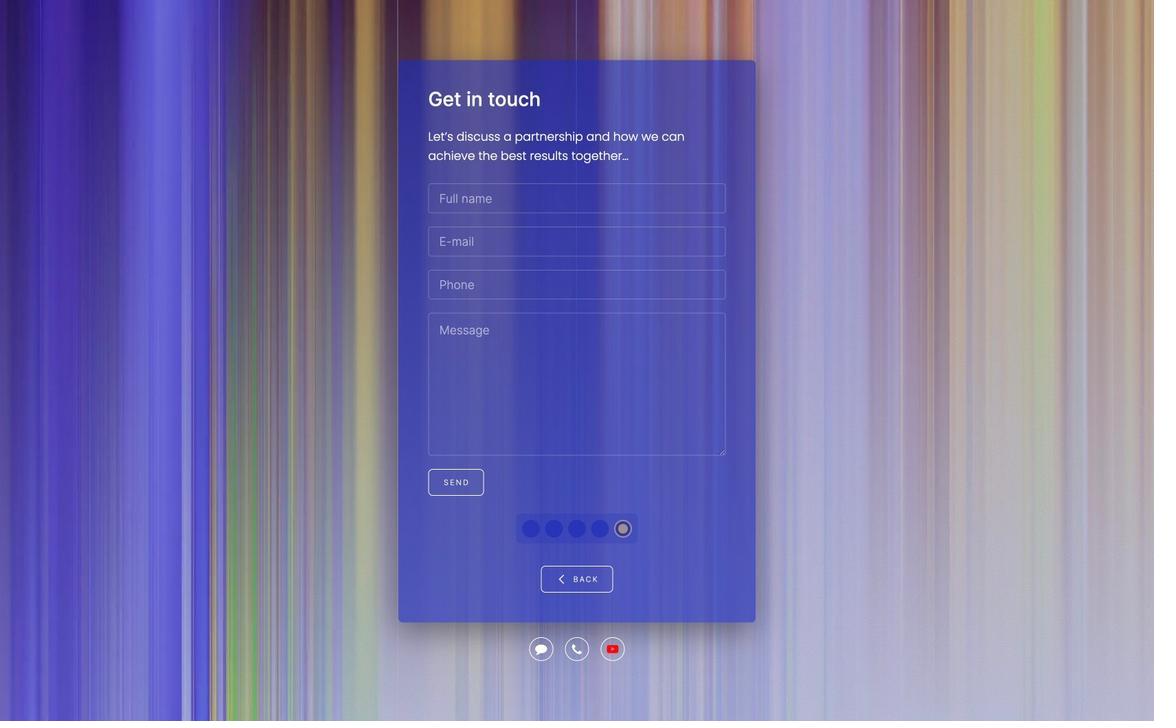 Task type: locate. For each thing, give the bounding box(es) containing it.
Message text field
[[428, 313, 726, 456]]

None radio
[[523, 520, 540, 538], [591, 520, 609, 538], [614, 520, 632, 538], [523, 520, 540, 538], [591, 520, 609, 538], [614, 520, 632, 538]]

phone image
[[571, 643, 584, 656]]

message image
[[535, 643, 548, 656]]

None radio
[[545, 520, 563, 538], [568, 520, 586, 538], [545, 520, 563, 538], [568, 520, 586, 538]]

youtube image
[[606, 643, 620, 656]]

Full name text field
[[428, 184, 726, 213]]

E-mail email field
[[428, 227, 726, 257]]



Task type: describe. For each thing, give the bounding box(es) containing it.
Phone text field
[[428, 270, 726, 300]]



Task type: vqa. For each thing, say whether or not it's contained in the screenshot.
Phone phone field
no



